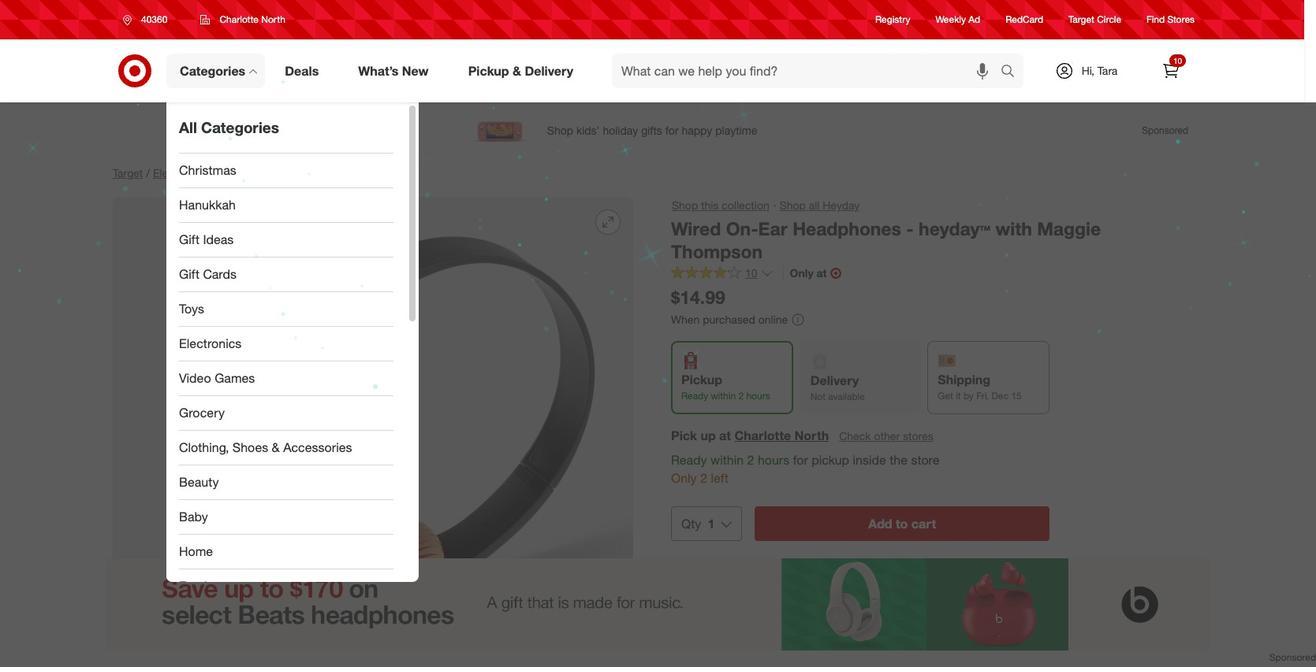 Task type: describe. For each thing, give the bounding box(es) containing it.
what's
[[358, 63, 399, 79]]

wired on-ear headphones - heyday&#8482; with maggie thompson, 1 of 7 image
[[113, 197, 633, 668]]

charlotte north
[[220, 13, 285, 25]]

shop this collection
[[672, 199, 769, 212]]

add
[[868, 517, 892, 532]]

furniture
[[179, 579, 229, 595]]

shop this collection link
[[671, 197, 770, 214]]

video
[[179, 371, 211, 386]]

pick up at charlotte north
[[671, 428, 829, 444]]

weekly ad link
[[936, 13, 980, 26]]

to
[[896, 517, 908, 532]]

get
[[938, 390, 953, 402]]

dec
[[992, 390, 1009, 402]]

headphones
[[793, 218, 901, 240]]

gift ideas
[[179, 232, 234, 248]]

add to cart
[[868, 517, 936, 532]]

charlotte inside dropdown button
[[220, 13, 259, 25]]

when
[[671, 313, 700, 327]]

registry
[[875, 14, 910, 26]]

within inside 'pickup ready within 2 hours'
[[711, 390, 736, 402]]

clothing, shoes & accessories link
[[166, 431, 406, 466]]

christmas
[[179, 163, 236, 178]]

north inside dropdown button
[[261, 13, 285, 25]]

40360
[[141, 13, 167, 25]]

clothing,
[[179, 440, 229, 456]]

new
[[402, 63, 429, 79]]

purchased
[[703, 313, 755, 327]]

1 vertical spatial electronics link
[[166, 327, 406, 362]]

online
[[758, 313, 788, 327]]

pay over time
[[703, 651, 784, 667]]

tara
[[1098, 64, 1118, 77]]

only at
[[790, 267, 827, 280]]

every
[[758, 601, 790, 616]]

hi, tara
[[1082, 64, 1118, 77]]

maggie
[[1037, 218, 1101, 240]]

hanukkah
[[179, 197, 236, 213]]

eligible
[[703, 565, 743, 581]]

cart
[[912, 517, 936, 532]]

2 / from the left
[[211, 166, 215, 180]]

check other stores
[[839, 430, 933, 443]]

pick
[[671, 428, 697, 444]]

by
[[964, 390, 974, 402]]

0 vertical spatial 10 link
[[1154, 54, 1188, 88]]

eligible for registries
[[703, 565, 817, 581]]

with
[[996, 218, 1032, 240]]

wired
[[671, 218, 721, 240]]

up
[[701, 428, 716, 444]]

check other stores button
[[838, 428, 934, 446]]

over
[[728, 651, 754, 667]]

15
[[1011, 390, 1022, 402]]

pickup & delivery
[[468, 63, 573, 79]]

0 vertical spatial at
[[817, 267, 827, 280]]

gift ideas link
[[166, 223, 406, 258]]

games
[[215, 371, 255, 386]]

1 horizontal spatial &
[[513, 63, 521, 79]]

search button
[[994, 54, 1032, 91]]

gift cards link
[[166, 258, 406, 293]]

grocery link
[[166, 397, 406, 431]]

available
[[828, 391, 865, 403]]

heyday
[[823, 199, 860, 212]]

find stores link
[[1147, 13, 1195, 26]]

pay
[[703, 651, 725, 667]]

ready inside ready within 2 hours for pickup inside the store only 2 left
[[671, 453, 707, 469]]

store
[[911, 453, 940, 469]]

1 vertical spatial north
[[795, 428, 829, 444]]

hi,
[[1082, 64, 1095, 77]]

ear
[[758, 218, 788, 240]]

ideas
[[203, 232, 234, 248]]

tech accessories link
[[218, 166, 304, 180]]

left
[[711, 471, 729, 487]]

weekly ad
[[936, 14, 980, 26]]

all
[[809, 199, 820, 212]]

registries
[[765, 565, 817, 581]]

shop for shop this collection
[[672, 199, 698, 212]]

target / electronics / tech accessories
[[113, 166, 304, 180]]

search
[[994, 64, 1032, 80]]

0 horizontal spatial 2
[[700, 471, 707, 487]]

add to cart button
[[755, 507, 1050, 542]]

0 horizontal spatial 10 link
[[671, 266, 773, 284]]

video games
[[179, 371, 255, 386]]

stores
[[903, 430, 933, 443]]

fri,
[[976, 390, 989, 402]]

check
[[839, 430, 871, 443]]

target for target / electronics / tech accessories
[[113, 166, 143, 180]]

gift for gift ideas
[[179, 232, 199, 248]]

What can we help you find? suggestions appear below search field
[[612, 54, 1005, 88]]

shop for shop all heyday
[[780, 199, 806, 212]]

0 vertical spatial redcard
[[1006, 14, 1043, 26]]

redcard inside save 5% every day with redcard
[[728, 619, 772, 632]]

1 vertical spatial accessories
[[283, 440, 352, 456]]

only inside ready within 2 hours for pickup inside the store only 2 left
[[671, 471, 697, 487]]



Task type: vqa. For each thing, say whether or not it's contained in the screenshot.
THE BAKE, within the Description This 4-in-1 compact 5qt Basket Air Fryer allows you to Air Fry, Bake, Roast and Broil all at the touch of a button.  With 8 presets, it will make cooking your family favorite meals, sides and snacks simple.  The large window in front of the basket allows you to keep tabs on your meal throughout the cooking process.  And with an elegant digital touchscreen display, set up is a breeze.  Save countertop space with this air fryer's compact design and multifunctional performance.
no



Task type: locate. For each thing, give the bounding box(es) containing it.
1 vertical spatial only
[[671, 471, 697, 487]]

what's new
[[358, 63, 429, 79]]

time
[[757, 651, 784, 667]]

registry link
[[875, 13, 910, 26]]

1 within from the top
[[711, 390, 736, 402]]

0 horizontal spatial pickup
[[468, 63, 509, 79]]

not
[[810, 391, 826, 403]]

this
[[701, 199, 719, 212]]

at right up
[[719, 428, 731, 444]]

only left left
[[671, 471, 697, 487]]

hanukkah link
[[166, 188, 406, 223]]

hours inside 'pickup ready within 2 hours'
[[746, 390, 770, 402]]

2 vertical spatial 2
[[700, 471, 707, 487]]

0 horizontal spatial &
[[272, 440, 280, 456]]

/ right target link in the left of the page
[[146, 166, 150, 180]]

hours
[[746, 390, 770, 402], [758, 453, 790, 469]]

0 vertical spatial categories
[[180, 63, 245, 79]]

find
[[1147, 14, 1165, 26]]

0 vertical spatial hours
[[746, 390, 770, 402]]

accessories
[[244, 166, 304, 180], [283, 440, 352, 456]]

2 within from the top
[[711, 453, 744, 469]]

north
[[261, 13, 285, 25], [795, 428, 829, 444]]

accessories down grocery link on the bottom of the page
[[283, 440, 352, 456]]

1 vertical spatial target
[[113, 166, 143, 180]]

10 link down 'find stores' link
[[1154, 54, 1188, 88]]

all
[[179, 118, 197, 137]]

target circle link
[[1069, 13, 1122, 26]]

electronics link up games at the left bottom
[[166, 327, 406, 362]]

ready down pick
[[671, 453, 707, 469]]

only down headphones
[[790, 267, 814, 280]]

electronics up hanukkah
[[153, 166, 208, 180]]

weekly
[[936, 14, 966, 26]]

0 horizontal spatial at
[[719, 428, 731, 444]]

pickup & delivery link
[[455, 54, 593, 88]]

1 / from the left
[[146, 166, 150, 180]]

1 vertical spatial at
[[719, 428, 731, 444]]

1 horizontal spatial for
[[793, 453, 808, 469]]

save 5% every day with redcard
[[703, 601, 815, 632]]

delivery not available
[[810, 373, 865, 403]]

gift left cards
[[179, 267, 199, 282]]

gift
[[179, 232, 199, 248], [179, 267, 199, 282]]

it
[[956, 390, 961, 402]]

1 horizontal spatial 10
[[1173, 56, 1182, 65]]

1 horizontal spatial redcard
[[1006, 14, 1043, 26]]

north up deals at the top of the page
[[261, 13, 285, 25]]

redcard
[[1006, 14, 1043, 26], [728, 619, 772, 632]]

target inside "link"
[[1069, 14, 1094, 26]]

1 horizontal spatial north
[[795, 428, 829, 444]]

0 horizontal spatial redcard
[[728, 619, 772, 632]]

2 horizontal spatial 2
[[747, 453, 754, 469]]

furniture link
[[166, 570, 406, 605]]

advertisement region
[[100, 112, 1204, 150], [0, 559, 1316, 651]]

1 vertical spatial pickup
[[681, 372, 722, 388]]

1 horizontal spatial at
[[817, 267, 827, 280]]

for right eligible
[[747, 565, 762, 581]]

0 vertical spatial accessories
[[244, 166, 304, 180]]

within
[[711, 390, 736, 402], [711, 453, 744, 469]]

0 vertical spatial for
[[793, 453, 808, 469]]

what's new link
[[345, 54, 448, 88]]

redcard right ad
[[1006, 14, 1043, 26]]

shop left all
[[780, 199, 806, 212]]

find stores
[[1147, 14, 1195, 26]]

when purchased online
[[671, 313, 788, 327]]

0 vertical spatial pickup
[[468, 63, 509, 79]]

delivery inside delivery not available
[[810, 373, 859, 389]]

0 vertical spatial gift
[[179, 232, 199, 248]]

1 vertical spatial 10
[[745, 267, 758, 280]]

0 vertical spatial ready
[[681, 390, 708, 402]]

0 horizontal spatial only
[[671, 471, 697, 487]]

ready within 2 hours for pickup inside the store only 2 left
[[671, 453, 940, 487]]

1 vertical spatial delivery
[[810, 373, 859, 389]]

deals link
[[271, 54, 339, 88]]

shop inside shop this collection link
[[672, 199, 698, 212]]

1 vertical spatial charlotte
[[735, 428, 791, 444]]

toys
[[179, 301, 204, 317]]

gift for gift cards
[[179, 267, 199, 282]]

beauty link
[[166, 466, 406, 501]]

for
[[793, 453, 808, 469], [747, 565, 762, 581]]

within up left
[[711, 453, 744, 469]]

pickup
[[812, 453, 849, 469]]

target
[[1069, 14, 1094, 26], [113, 166, 143, 180]]

at down headphones
[[817, 267, 827, 280]]

1 horizontal spatial 2
[[738, 390, 744, 402]]

shop left the this
[[672, 199, 698, 212]]

for inside ready within 2 hours for pickup inside the store only 2 left
[[793, 453, 808, 469]]

electronics
[[153, 166, 208, 180], [179, 336, 242, 352]]

2 gift from the top
[[179, 267, 199, 282]]

0 vertical spatial target
[[1069, 14, 1094, 26]]

wired on-ear headphones - heyday™ with maggie thompson
[[671, 218, 1101, 262]]

1 vertical spatial hours
[[758, 453, 790, 469]]

/
[[146, 166, 150, 180], [211, 166, 215, 180]]

1 vertical spatial ready
[[671, 453, 707, 469]]

2 shop from the left
[[780, 199, 806, 212]]

1 horizontal spatial pickup
[[681, 372, 722, 388]]

0 horizontal spatial north
[[261, 13, 285, 25]]

categories
[[180, 63, 245, 79], [201, 118, 279, 137]]

10
[[1173, 56, 1182, 65], [745, 267, 758, 280]]

gift cards
[[179, 267, 237, 282]]

sponsored
[[1270, 652, 1316, 664]]

2 up the pick up at charlotte north
[[738, 390, 744, 402]]

pickup ready within 2 hours
[[681, 372, 770, 402]]

north up pickup
[[795, 428, 829, 444]]

1 vertical spatial for
[[747, 565, 762, 581]]

home link
[[166, 535, 406, 570]]

day
[[794, 601, 815, 616]]

pickup for ready
[[681, 372, 722, 388]]

pickup right new
[[468, 63, 509, 79]]

0 vertical spatial electronics
[[153, 166, 208, 180]]

1 horizontal spatial /
[[211, 166, 215, 180]]

the
[[890, 453, 908, 469]]

0 vertical spatial &
[[513, 63, 521, 79]]

0 vertical spatial only
[[790, 267, 814, 280]]

categories up tech
[[201, 118, 279, 137]]

0 horizontal spatial for
[[747, 565, 762, 581]]

charlotte up ready within 2 hours for pickup inside the store only 2 left
[[735, 428, 791, 444]]

0 horizontal spatial delivery
[[525, 63, 573, 79]]

pickup
[[468, 63, 509, 79], [681, 372, 722, 388]]

1 vertical spatial redcard
[[728, 619, 772, 632]]

cards
[[203, 267, 237, 282]]

2 down the pick up at charlotte north
[[747, 453, 754, 469]]

for left pickup
[[793, 453, 808, 469]]

electronics link up hanukkah
[[153, 166, 208, 180]]

on-
[[726, 218, 758, 240]]

redcard down 5%
[[728, 619, 772, 632]]

categories up all categories
[[180, 63, 245, 79]]

2 inside 'pickup ready within 2 hours'
[[738, 390, 744, 402]]

1 vertical spatial advertisement region
[[0, 559, 1316, 651]]

1 horizontal spatial charlotte
[[735, 428, 791, 444]]

1 gift from the top
[[179, 232, 199, 248]]

deals
[[285, 63, 319, 79]]

stores
[[1168, 14, 1195, 26]]

0 vertical spatial north
[[261, 13, 285, 25]]

10 down thompson
[[745, 267, 758, 280]]

toys link
[[166, 293, 406, 327]]

accessories up hanukkah link on the left top of page
[[244, 166, 304, 180]]

gift left ideas
[[179, 232, 199, 248]]

all categories
[[179, 118, 279, 137]]

1 horizontal spatial only
[[790, 267, 814, 280]]

target link
[[113, 166, 143, 180]]

ready inside 'pickup ready within 2 hours'
[[681, 390, 708, 402]]

thompson
[[671, 240, 763, 262]]

at
[[817, 267, 827, 280], [719, 428, 731, 444]]

christmas link
[[166, 154, 406, 188]]

-
[[906, 218, 914, 240]]

1 horizontal spatial 10 link
[[1154, 54, 1188, 88]]

1 vertical spatial 10 link
[[671, 266, 773, 284]]

0 vertical spatial charlotte
[[220, 13, 259, 25]]

0 horizontal spatial 10
[[745, 267, 758, 280]]

1 vertical spatial electronics
[[179, 336, 242, 352]]

shipping get it by fri, dec 15
[[938, 372, 1022, 402]]

baby link
[[166, 501, 406, 535]]

home
[[179, 544, 213, 560]]

hours up the pick up at charlotte north
[[746, 390, 770, 402]]

10 link down thompson
[[671, 266, 773, 284]]

0 vertical spatial 2
[[738, 390, 744, 402]]

within inside ready within 2 hours for pickup inside the store only 2 left
[[711, 453, 744, 469]]

1 horizontal spatial delivery
[[810, 373, 859, 389]]

1 shop from the left
[[672, 199, 698, 212]]

pickup inside 'pickup ready within 2 hours'
[[681, 372, 722, 388]]

target for target circle
[[1069, 14, 1094, 26]]

shipping
[[938, 372, 991, 388]]

inside
[[853, 453, 886, 469]]

0 vertical spatial within
[[711, 390, 736, 402]]

0 vertical spatial 10
[[1173, 56, 1182, 65]]

pickup up up
[[681, 372, 722, 388]]

gift inside "link"
[[179, 232, 199, 248]]

5%
[[735, 601, 754, 616]]

0 vertical spatial advertisement region
[[100, 112, 1204, 150]]

save
[[703, 601, 732, 616]]

other
[[874, 430, 900, 443]]

0 horizontal spatial charlotte
[[220, 13, 259, 25]]

charlotte north button
[[735, 428, 829, 446]]

0 horizontal spatial /
[[146, 166, 150, 180]]

1 horizontal spatial target
[[1069, 14, 1094, 26]]

baby
[[179, 510, 208, 525]]

ready
[[681, 390, 708, 402], [671, 453, 707, 469]]

1 vertical spatial within
[[711, 453, 744, 469]]

shop all heyday
[[780, 199, 860, 212]]

hours inside ready within 2 hours for pickup inside the store only 2 left
[[758, 453, 790, 469]]

video games link
[[166, 362, 406, 397]]

charlotte up categories link
[[220, 13, 259, 25]]

1 horizontal spatial shop
[[780, 199, 806, 212]]

hours down charlotte north button
[[758, 453, 790, 469]]

electronics up video games
[[179, 336, 242, 352]]

pickup for &
[[468, 63, 509, 79]]

collection
[[722, 199, 769, 212]]

2 left left
[[700, 471, 707, 487]]

0 vertical spatial delivery
[[525, 63, 573, 79]]

10 down "stores"
[[1173, 56, 1182, 65]]

1 vertical spatial categories
[[201, 118, 279, 137]]

0 horizontal spatial shop
[[672, 199, 698, 212]]

within up up
[[711, 390, 736, 402]]

beauty
[[179, 475, 219, 491]]

/ left tech
[[211, 166, 215, 180]]

0 vertical spatial electronics link
[[153, 166, 208, 180]]

40360 button
[[113, 6, 184, 34]]

1 vertical spatial 2
[[747, 453, 754, 469]]

tech
[[218, 166, 241, 180]]

0 horizontal spatial target
[[113, 166, 143, 180]]

categories link
[[166, 54, 265, 88]]

ready up pick
[[681, 390, 708, 402]]

1 vertical spatial gift
[[179, 267, 199, 282]]

1 vertical spatial &
[[272, 440, 280, 456]]



